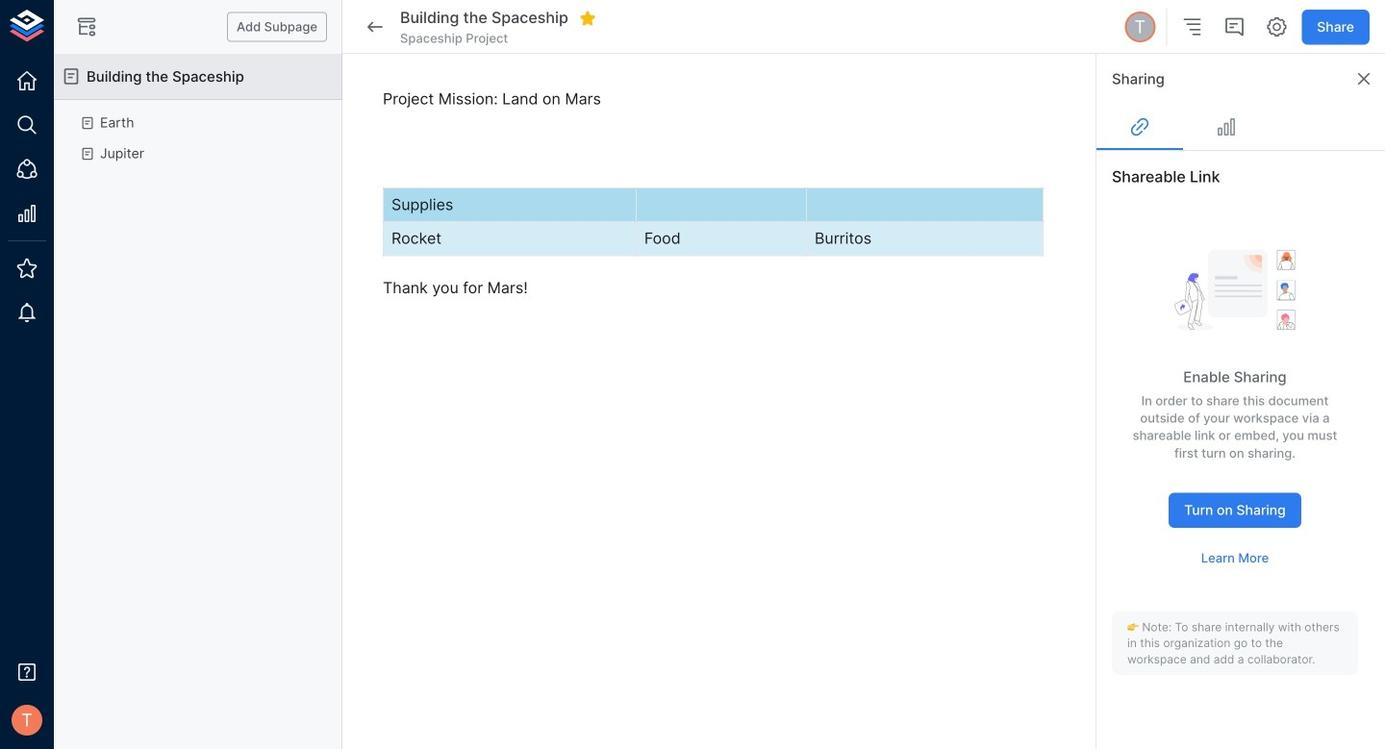 Task type: vqa. For each thing, say whether or not it's contained in the screenshot.
first help image from the bottom of the page
no



Task type: locate. For each thing, give the bounding box(es) containing it.
go back image
[[364, 15, 387, 38]]

settings image
[[1265, 15, 1288, 38]]

hide wiki image
[[75, 15, 98, 38]]

tab list
[[1097, 104, 1385, 150]]

remove favorite image
[[579, 10, 596, 27]]



Task type: describe. For each thing, give the bounding box(es) containing it.
comments image
[[1223, 15, 1246, 38]]

table of contents image
[[1181, 15, 1204, 38]]



